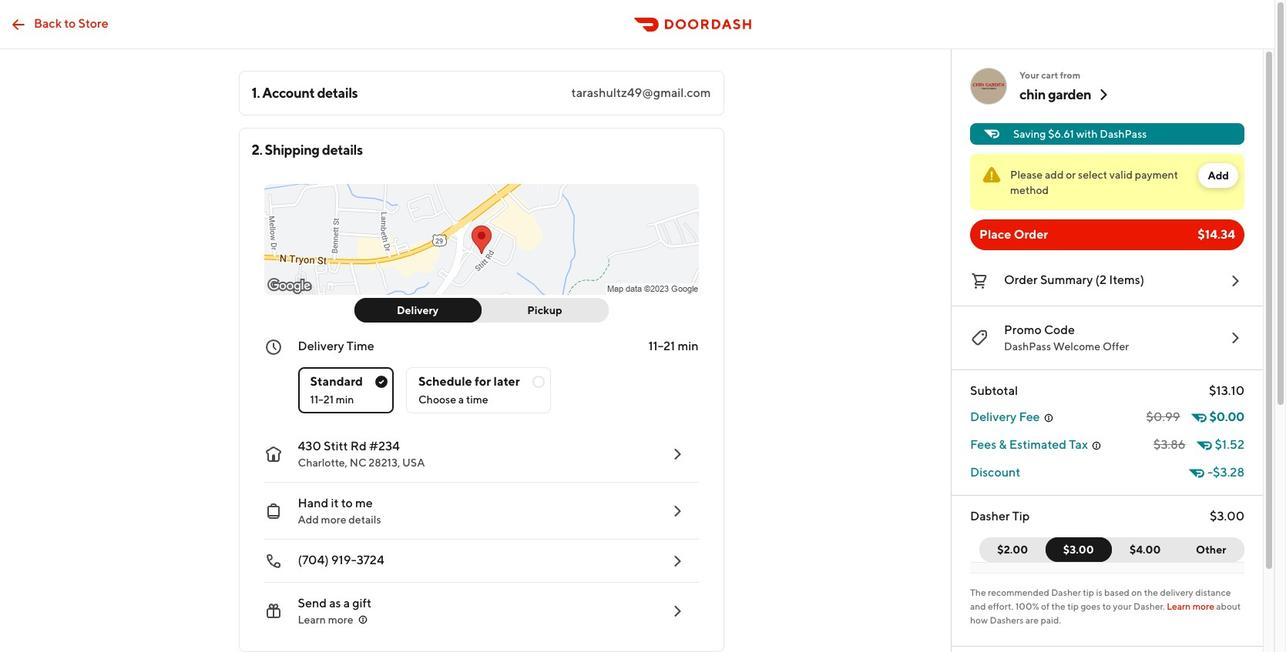 Task type: locate. For each thing, give the bounding box(es) containing it.
0 horizontal spatial dashpass
[[1004, 341, 1051, 353]]

to inside button
[[64, 16, 76, 30]]

dasher left tip
[[970, 509, 1010, 524]]

None radio
[[298, 368, 394, 414]]

dashers
[[990, 615, 1024, 627]]

min
[[678, 339, 699, 354], [336, 394, 354, 406]]

$13.10
[[1209, 384, 1245, 398]]

delivery up "standard"
[[298, 339, 344, 354]]

standard
[[310, 375, 363, 389]]

none radio containing standard
[[298, 368, 394, 414]]

(704) 919-3724 button
[[252, 540, 699, 583]]

dashpass inside button
[[1100, 128, 1147, 140]]

1 horizontal spatial dasher
[[1051, 587, 1081, 599]]

the up dasher.
[[1144, 587, 1158, 599]]

please
[[1010, 169, 1043, 181]]

$2.00 button
[[980, 538, 1055, 563]]

details right 1. account
[[317, 85, 358, 101]]

0 vertical spatial details
[[317, 85, 358, 101]]

and
[[970, 601, 986, 613]]

your
[[1113, 601, 1132, 613]]

status
[[970, 154, 1245, 210]]

saving $6.61 with dashpass
[[1013, 128, 1147, 140]]

recommended
[[988, 587, 1050, 599]]

tip left goes
[[1068, 601, 1079, 613]]

2. shipping details
[[252, 142, 363, 158]]

learn more down 'delivery'
[[1167, 601, 1215, 613]]

0 horizontal spatial dasher
[[970, 509, 1010, 524]]

0 vertical spatial delivery
[[397, 304, 439, 317]]

your cart from
[[1020, 69, 1081, 81]]

1 vertical spatial to
[[341, 496, 353, 511]]

chin
[[1020, 86, 1046, 103]]

chin garden
[[1020, 86, 1091, 103]]

2 vertical spatial to
[[1103, 601, 1111, 613]]

to left the your
[[1103, 601, 1111, 613]]

nc
[[350, 457, 367, 469]]

0 vertical spatial dasher
[[970, 509, 1010, 524]]

1 vertical spatial min
[[336, 394, 354, 406]]

place
[[980, 227, 1011, 242]]

1 horizontal spatial a
[[458, 394, 464, 406]]

1 horizontal spatial dashpass
[[1100, 128, 1147, 140]]

0 vertical spatial min
[[678, 339, 699, 354]]

1 horizontal spatial to
[[341, 496, 353, 511]]

1 horizontal spatial learn
[[1167, 601, 1191, 613]]

gift
[[352, 597, 372, 611]]

0 horizontal spatial min
[[336, 394, 354, 406]]

method
[[1010, 184, 1049, 197]]

details down the me in the bottom of the page
[[349, 514, 381, 526]]

0 horizontal spatial a
[[343, 597, 350, 611]]

to inside the recommended dasher tip is based on the delivery distance and effort. 100% of the tip goes to your dasher.
[[1103, 601, 1111, 613]]

saving $6.61 with dashpass button
[[970, 123, 1245, 145]]

28213,
[[369, 457, 400, 469]]

0 horizontal spatial 11–21 min
[[310, 394, 354, 406]]

0 vertical spatial $3.00
[[1210, 509, 1245, 524]]

1 vertical spatial 11–21
[[310, 394, 334, 406]]

2 vertical spatial more
[[328, 614, 353, 627]]

$14.34
[[1198, 227, 1235, 242]]

0 horizontal spatial to
[[64, 16, 76, 30]]

other
[[1196, 544, 1226, 556]]

tax
[[1069, 438, 1088, 452]]

0 vertical spatial add
[[1208, 170, 1229, 182]]

rd
[[351, 439, 367, 454]]

1 vertical spatial details
[[322, 142, 363, 158]]

the
[[970, 587, 986, 599]]

1 horizontal spatial learn more
[[1167, 601, 1215, 613]]

details right 2. shipping
[[322, 142, 363, 158]]

1 horizontal spatial min
[[678, 339, 699, 354]]

0 vertical spatial 11–21 min
[[648, 339, 699, 354]]

0 vertical spatial to
[[64, 16, 76, 30]]

1 vertical spatial $3.00
[[1063, 544, 1094, 556]]

details inside hand it to me add more details
[[349, 514, 381, 526]]

0 vertical spatial order
[[1014, 227, 1048, 242]]

0 horizontal spatial learn more
[[298, 614, 353, 627]]

estimated
[[1009, 438, 1067, 452]]

your
[[1020, 69, 1040, 81]]

1 horizontal spatial the
[[1144, 587, 1158, 599]]

to right it
[[341, 496, 353, 511]]

back
[[34, 16, 62, 30]]

delivery or pickup selector option group
[[354, 298, 608, 323]]

2 horizontal spatial to
[[1103, 601, 1111, 613]]

details
[[317, 85, 358, 101], [322, 142, 363, 158], [349, 514, 381, 526]]

2 vertical spatial details
[[349, 514, 381, 526]]

more down the distance
[[1193, 601, 1215, 613]]

learn
[[1167, 601, 1191, 613], [298, 614, 326, 627]]

0 horizontal spatial add
[[298, 514, 319, 526]]

0 horizontal spatial tip
[[1068, 601, 1079, 613]]

from
[[1060, 69, 1081, 81]]

to
[[64, 16, 76, 30], [341, 496, 353, 511], [1103, 601, 1111, 613]]

1 vertical spatial add
[[298, 514, 319, 526]]

1 vertical spatial dashpass
[[1004, 341, 1051, 353]]

chin garden button
[[1020, 86, 1113, 104]]

dashpass down the promo
[[1004, 341, 1051, 353]]

pickup
[[527, 304, 562, 317]]

1 vertical spatial the
[[1052, 601, 1066, 613]]

delivery up schedule
[[397, 304, 439, 317]]

add down the hand
[[298, 514, 319, 526]]

dashpass
[[1100, 128, 1147, 140], [1004, 341, 1051, 353]]

1. account
[[252, 85, 315, 101]]

more down it
[[321, 514, 346, 526]]

learn down 'delivery'
[[1167, 601, 1191, 613]]

more down as
[[328, 614, 353, 627]]

learn inside button
[[298, 614, 326, 627]]

charlotte,
[[298, 457, 348, 469]]

order left summary
[[1004, 273, 1038, 287]]

a right as
[[343, 597, 350, 611]]

back to store
[[34, 16, 108, 30]]

usa
[[402, 457, 425, 469]]

dasher up goes
[[1051, 587, 1081, 599]]

option group containing standard
[[298, 355, 699, 414]]

based
[[1104, 587, 1130, 599]]

it
[[331, 496, 339, 511]]

0 vertical spatial tip
[[1083, 587, 1094, 599]]

a
[[458, 394, 464, 406], [343, 597, 350, 611]]

a left time
[[458, 394, 464, 406]]

1 vertical spatial delivery
[[298, 339, 344, 354]]

1 vertical spatial order
[[1004, 273, 1038, 287]]

2 vertical spatial delivery
[[970, 410, 1017, 425]]

None radio
[[406, 368, 551, 414]]

430
[[298, 439, 321, 454]]

time
[[466, 394, 488, 406]]

$1.52
[[1215, 438, 1245, 452]]

0 vertical spatial 11–21
[[648, 339, 675, 354]]

0 horizontal spatial learn
[[298, 614, 326, 627]]

more inside hand it to me add more details
[[321, 514, 346, 526]]

more
[[321, 514, 346, 526], [1193, 601, 1215, 613], [328, 614, 353, 627]]

1 vertical spatial dasher
[[1051, 587, 1081, 599]]

details for 2. shipping details
[[322, 142, 363, 158]]

tip left "is"
[[1083, 587, 1094, 599]]

0 vertical spatial more
[[321, 514, 346, 526]]

11–21 inside option
[[310, 394, 334, 406]]

1 horizontal spatial delivery
[[397, 304, 439, 317]]

1 vertical spatial tip
[[1068, 601, 1079, 613]]

(2
[[1096, 273, 1107, 287]]

1 vertical spatial learn
[[298, 614, 326, 627]]

add inside hand it to me add more details
[[298, 514, 319, 526]]

the recommended dasher tip is based on the delivery distance and effort. 100% of the tip goes to your dasher.
[[970, 587, 1231, 613]]

0 horizontal spatial $3.00
[[1063, 544, 1094, 556]]

send
[[298, 597, 327, 611]]

delivery
[[1160, 587, 1194, 599]]

add button
[[1199, 163, 1239, 188]]

delivery down the 'subtotal'
[[970, 410, 1017, 425]]

code
[[1044, 323, 1075, 338]]

0 vertical spatial learn
[[1167, 601, 1191, 613]]

$4.00 button
[[1103, 538, 1179, 563]]

-
[[1208, 466, 1213, 480]]

order right place at the top right
[[1014, 227, 1048, 242]]

0 vertical spatial dashpass
[[1100, 128, 1147, 140]]

option group
[[298, 355, 699, 414]]

add inside button
[[1208, 170, 1229, 182]]

add up the $14.34
[[1208, 170, 1229, 182]]

0 horizontal spatial the
[[1052, 601, 1066, 613]]

$3.00 inside button
[[1063, 544, 1094, 556]]

schedule for later
[[418, 375, 520, 389]]

$3.00
[[1210, 509, 1245, 524], [1063, 544, 1094, 556]]

1 vertical spatial 11–21 min
[[310, 394, 354, 406]]

1 vertical spatial learn more
[[298, 614, 353, 627]]

to right back
[[64, 16, 76, 30]]

1 horizontal spatial add
[[1208, 170, 1229, 182]]

$3.00 up the recommended dasher tip is based on the delivery distance and effort. 100% of the tip goes to your dasher.
[[1063, 544, 1094, 556]]

add
[[1208, 170, 1229, 182], [298, 514, 319, 526]]

status containing please add or select valid payment method
[[970, 154, 1245, 210]]

payment
[[1135, 169, 1178, 181]]

learn down send
[[298, 614, 326, 627]]

tip amount option group
[[980, 538, 1245, 563]]

the
[[1144, 587, 1158, 599], [1052, 601, 1066, 613]]

back to store button
[[0, 9, 118, 40]]

saving
[[1013, 128, 1046, 140]]

learn more
[[1167, 601, 1215, 613], [298, 614, 353, 627]]

1 vertical spatial a
[[343, 597, 350, 611]]

tip
[[1083, 587, 1094, 599], [1068, 601, 1079, 613]]

0 vertical spatial learn more
[[1167, 601, 1215, 613]]

$3.00 up other button
[[1210, 509, 1245, 524]]

select
[[1078, 169, 1108, 181]]

promo
[[1004, 323, 1042, 338]]

dashpass right with
[[1100, 128, 1147, 140]]

0 horizontal spatial 11–21
[[310, 394, 334, 406]]

learn more down send as a gift
[[298, 614, 353, 627]]

the right of in the bottom right of the page
[[1052, 601, 1066, 613]]

0 vertical spatial a
[[458, 394, 464, 406]]

hand
[[298, 496, 328, 511]]

as
[[329, 597, 341, 611]]



Task type: describe. For each thing, give the bounding box(es) containing it.
subtotal
[[970, 384, 1018, 398]]

offer
[[1103, 341, 1129, 353]]

how
[[970, 615, 988, 627]]

order inside button
[[1004, 273, 1038, 287]]

tip
[[1012, 509, 1030, 524]]

fees & estimated
[[970, 438, 1067, 452]]

of
[[1041, 601, 1050, 613]]

welcome
[[1053, 341, 1101, 353]]

schedule
[[418, 375, 472, 389]]

dasher tip
[[970, 509, 1030, 524]]

for
[[475, 375, 491, 389]]

hand it to me add more details
[[298, 496, 381, 526]]

-$3.28
[[1208, 466, 1245, 480]]

Other button
[[1178, 538, 1245, 563]]

$2.00
[[998, 544, 1028, 556]]

promo code dashpass welcome offer
[[1004, 323, 1129, 353]]

please add or select valid payment method
[[1010, 169, 1178, 197]]

store
[[78, 16, 108, 30]]

$6.61
[[1048, 128, 1074, 140]]

is
[[1096, 587, 1103, 599]]

cart
[[1041, 69, 1058, 81]]

2. shipping
[[252, 142, 320, 158]]

delivery time
[[298, 339, 374, 354]]

time
[[347, 339, 374, 354]]

1 horizontal spatial 11–21
[[648, 339, 675, 354]]

details for 1. account details
[[317, 85, 358, 101]]

choose
[[418, 394, 456, 406]]

goes
[[1081, 601, 1101, 613]]

later
[[494, 375, 520, 389]]

1 horizontal spatial 11–21 min
[[648, 339, 699, 354]]

Delivery radio
[[354, 298, 481, 323]]

more inside button
[[328, 614, 353, 627]]

distance
[[1195, 587, 1231, 599]]

on
[[1132, 587, 1142, 599]]

place order
[[980, 227, 1048, 242]]

learn more inside button
[[298, 614, 353, 627]]

&
[[999, 438, 1007, 452]]

(704)
[[298, 553, 329, 568]]

#234
[[369, 439, 400, 454]]

with
[[1076, 128, 1098, 140]]

100%
[[1016, 601, 1039, 613]]

Pickup radio
[[472, 298, 608, 323]]

$3.86
[[1154, 438, 1186, 452]]

1 horizontal spatial tip
[[1083, 587, 1094, 599]]

$3.28
[[1213, 466, 1245, 480]]

11–21 min inside option
[[310, 394, 354, 406]]

0 horizontal spatial delivery
[[298, 339, 344, 354]]

me
[[355, 496, 373, 511]]

fees
[[970, 438, 997, 452]]

effort.
[[988, 601, 1014, 613]]

stitt
[[324, 439, 348, 454]]

about
[[1216, 601, 1241, 613]]

garden
[[1048, 86, 1091, 103]]

1 vertical spatial more
[[1193, 601, 1215, 613]]

$0.99
[[1146, 410, 1180, 425]]

430 stitt rd #234 charlotte,  nc 28213,  usa
[[298, 439, 425, 469]]

discount
[[970, 466, 1021, 480]]

dasher inside the recommended dasher tip is based on the delivery distance and effort. 100% of the tip goes to your dasher.
[[1051, 587, 1081, 599]]

summary
[[1040, 273, 1093, 287]]

3724
[[357, 553, 384, 568]]

learn more button
[[298, 613, 369, 628]]

dashpass inside promo code dashpass welcome offer
[[1004, 341, 1051, 353]]

add
[[1045, 169, 1064, 181]]

1 horizontal spatial $3.00
[[1210, 509, 1245, 524]]

(704) 919-3724
[[298, 553, 384, 568]]

order summary (2 items)
[[1004, 273, 1145, 287]]

none radio containing schedule for later
[[406, 368, 551, 414]]

2 horizontal spatial delivery
[[970, 410, 1017, 425]]

0 vertical spatial the
[[1144, 587, 1158, 599]]

tarashultz49@gmail.com
[[572, 86, 711, 100]]

send as a gift
[[298, 597, 372, 611]]

$0.00
[[1210, 410, 1245, 425]]

a inside radio
[[458, 394, 464, 406]]

are
[[1026, 615, 1039, 627]]

delivery inside delivery radio
[[397, 304, 439, 317]]

paid.
[[1041, 615, 1061, 627]]

to inside hand it to me add more details
[[341, 496, 353, 511]]

items)
[[1109, 273, 1145, 287]]

fee
[[1019, 410, 1040, 425]]

$3.00 button
[[1045, 538, 1112, 563]]

or
[[1066, 169, 1076, 181]]

choose a time
[[418, 394, 488, 406]]

dasher.
[[1134, 601, 1165, 613]]



Task type: vqa. For each thing, say whether or not it's contained in the screenshot.
Back to Store
yes



